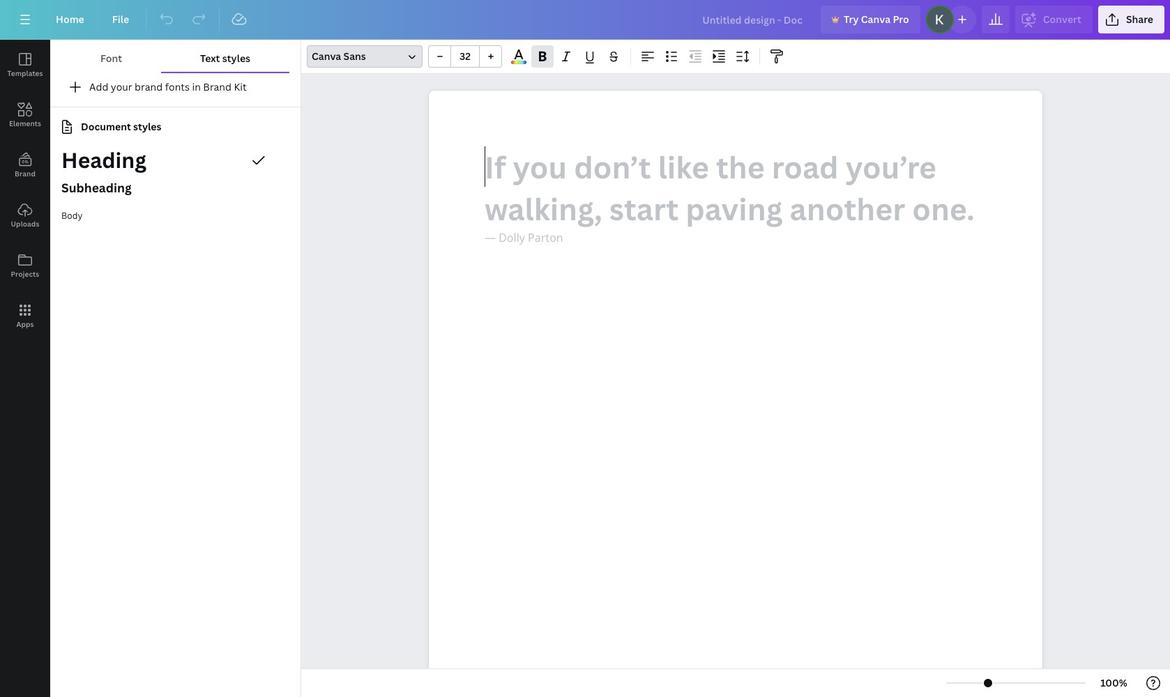 Task type: vqa. For each thing, say whether or not it's contained in the screenshot.
the middle Create
no



Task type: describe. For each thing, give the bounding box(es) containing it.
brand
[[135, 80, 163, 93]]

home
[[56, 13, 84, 26]]

body
[[61, 210, 82, 222]]

kit
[[234, 80, 247, 93]]

body button
[[50, 202, 301, 230]]

apps button
[[0, 291, 50, 341]]

try
[[844, 13, 859, 26]]

brand inside button
[[203, 80, 232, 93]]

apps
[[16, 319, 34, 329]]

brand button
[[0, 140, 50, 190]]

heading
[[61, 146, 146, 174]]

fonts
[[165, 80, 190, 93]]

pro
[[893, 13, 909, 26]]

projects button
[[0, 241, 50, 291]]

subheading button
[[50, 174, 301, 202]]

canva sans
[[312, 50, 366, 63]]

share
[[1126, 13, 1153, 26]]

canva sans button
[[307, 45, 423, 68]]

main menu bar
[[0, 0, 1170, 40]]

home link
[[45, 6, 95, 33]]

subheading
[[61, 179, 132, 196]]

uploads button
[[0, 190, 50, 241]]

add your brand fonts in brand kit
[[89, 80, 247, 93]]

text styles
[[200, 52, 250, 65]]

color range image
[[511, 61, 526, 64]]

canva inside popup button
[[312, 50, 341, 63]]

convert button
[[1015, 6, 1093, 33]]

convert
[[1043, 13, 1082, 26]]

uploads
[[11, 219, 39, 229]]

add your brand fonts in brand kit button
[[50, 73, 301, 101]]

sans
[[344, 50, 366, 63]]

text styles button
[[161, 45, 289, 72]]

elements
[[9, 119, 41, 128]]

heading button
[[50, 144, 301, 177]]

add
[[89, 80, 108, 93]]

projects
[[11, 269, 39, 279]]



Task type: locate. For each thing, give the bounding box(es) containing it.
brand up uploads button
[[15, 169, 36, 179]]

1 horizontal spatial canva
[[861, 13, 891, 26]]

0 vertical spatial styles
[[222, 52, 250, 65]]

document styles
[[81, 120, 161, 133]]

styles for document styles
[[133, 120, 161, 133]]

styles
[[222, 52, 250, 65], [133, 120, 161, 133]]

1 horizontal spatial styles
[[222, 52, 250, 65]]

brand
[[203, 80, 232, 93], [15, 169, 36, 179]]

file button
[[101, 6, 140, 33]]

0 vertical spatial canva
[[861, 13, 891, 26]]

side panel tab list
[[0, 40, 50, 341]]

file
[[112, 13, 129, 26]]

styles for text styles
[[222, 52, 250, 65]]

100%
[[1101, 676, 1128, 690]]

styles inside button
[[222, 52, 250, 65]]

try canva pro
[[844, 13, 909, 26]]

brand inside button
[[15, 169, 36, 179]]

styles down brand
[[133, 120, 161, 133]]

text
[[200, 52, 220, 65]]

1 vertical spatial brand
[[15, 169, 36, 179]]

document
[[81, 120, 131, 133]]

None text field
[[429, 91, 1043, 697]]

font
[[100, 52, 122, 65]]

brand right in
[[203, 80, 232, 93]]

templates
[[7, 68, 43, 78]]

elements button
[[0, 90, 50, 140]]

in
[[192, 80, 201, 93]]

canva inside button
[[861, 13, 891, 26]]

Design title text field
[[691, 6, 815, 33]]

canva
[[861, 13, 891, 26], [312, 50, 341, 63]]

– – number field
[[455, 50, 475, 63]]

1 horizontal spatial brand
[[203, 80, 232, 93]]

group
[[428, 45, 502, 68]]

try canva pro button
[[821, 6, 920, 33]]

0 horizontal spatial styles
[[133, 120, 161, 133]]

1 vertical spatial styles
[[133, 120, 161, 133]]

font button
[[61, 45, 161, 72]]

canva right try at right
[[861, 13, 891, 26]]

canva left the sans
[[312, 50, 341, 63]]

styles right text
[[222, 52, 250, 65]]

0 horizontal spatial canva
[[312, 50, 341, 63]]

share button
[[1098, 6, 1165, 33]]

0 vertical spatial brand
[[203, 80, 232, 93]]

0 horizontal spatial brand
[[15, 169, 36, 179]]

your
[[111, 80, 132, 93]]

templates button
[[0, 40, 50, 90]]

1 vertical spatial canva
[[312, 50, 341, 63]]

100% button
[[1091, 672, 1137, 695]]



